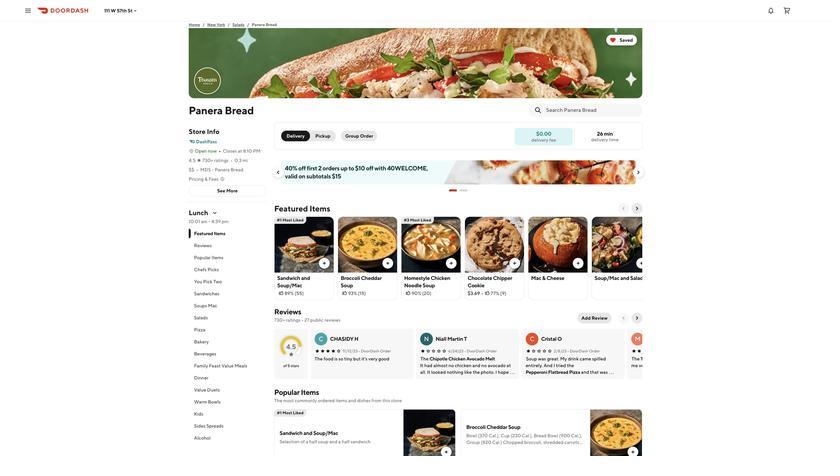 Task type: vqa. For each thing, say whether or not it's contained in the screenshot.
SOUP/MAC
yes



Task type: locate. For each thing, give the bounding box(es) containing it.
add item to cart image inside mac & cheese button
[[576, 261, 581, 266]]

•
[[219, 148, 221, 154], [231, 158, 233, 163], [196, 167, 198, 172], [482, 291, 484, 296], [302, 317, 304, 323], [359, 349, 360, 354], [464, 349, 466, 354], [568, 349, 569, 354]]

liked right #3
[[421, 218, 431, 223]]

featured
[[274, 204, 308, 213], [194, 231, 213, 236]]

1 half from the left
[[309, 439, 317, 444]]

broccoli inside 'broccoli cheddar soup bowl (370 cal.), cup (230 cal.), bread bowl (900 cal.), group (820 cal.) chopped broccoli, shredded carrots and select seasonings simmered in a velvety smooth cheese sauce. allergens: contains wheat, milk'
[[466, 424, 486, 430]]

mac & cheese
[[531, 275, 565, 281]]

sandwich
[[277, 275, 300, 281], [280, 430, 303, 436]]

sandwich and soup/mac image
[[275, 217, 334, 273], [404, 409, 456, 456]]

730+ inside reviews 730+ ratings • 27 public reviews
[[274, 317, 285, 323]]

1 vertical spatial pizza
[[569, 370, 580, 375]]

o
[[558, 336, 562, 342]]

2 horizontal spatial &
[[676, 356, 678, 362]]

soup/mac up 'soup'
[[313, 430, 338, 436]]

1 horizontal spatial bowl
[[548, 433, 558, 438]]

cal.), up broccoli,
[[522, 433, 533, 438]]

featured down valid on the top left of page
[[274, 204, 308, 213]]

0 vertical spatial sandwich and soup/mac image
[[275, 217, 334, 273]]

1 • doordash order from the left
[[359, 349, 391, 354]]

2 doordash from the left
[[467, 349, 485, 354]]

next button of carousel image
[[636, 170, 641, 175], [635, 206, 640, 211]]

0 horizontal spatial popular
[[194, 255, 211, 260]]

• doordash order for niall martin t
[[464, 349, 497, 354]]

warm bowls button
[[189, 396, 266, 408]]

off
[[298, 165, 306, 172], [366, 165, 374, 172]]

salads down soups
[[194, 315, 208, 320]]

chicken inside button
[[658, 356, 675, 362]]

soup up "(20)" on the right bottom of page
[[423, 282, 435, 289]]

1 horizontal spatial 730+
[[274, 317, 285, 323]]

• left '27'
[[302, 317, 304, 323]]

1 horizontal spatial value
[[222, 363, 234, 369]]

- right am
[[208, 219, 210, 224]]

pizza
[[194, 327, 205, 332], [569, 370, 580, 375]]

730+ down reviews link
[[274, 317, 285, 323]]

previous button of carousel image
[[276, 170, 281, 175]]

1 horizontal spatial reviews
[[274, 307, 301, 316]]

chipotle
[[430, 356, 448, 362]]

cal.), up carrots
[[571, 433, 582, 438]]

mac right soups
[[208, 303, 217, 308]]

of 5 stars
[[283, 363, 299, 368]]

and right items
[[348, 398, 356, 403]]

of right selection
[[301, 439, 305, 444]]

c down public
[[319, 335, 323, 343]]

#1 down the
[[277, 410, 282, 415]]

1 vertical spatial of
[[301, 439, 305, 444]]

2 c from the left
[[530, 335, 535, 343]]

2 • doordash order from the left
[[464, 349, 497, 354]]

half left sandwich
[[342, 439, 350, 444]]

• right now at top
[[219, 148, 221, 154]]

velvety
[[543, 446, 559, 452]]

panera bread image
[[189, 28, 643, 98], [195, 68, 220, 94]]

2 #1 from the top
[[277, 410, 282, 415]]

cal.), up cal.)
[[489, 433, 500, 438]]

value down beverages button
[[222, 363, 234, 369]]

sandwich up 89%
[[277, 275, 300, 281]]

chicken down 6/24/23
[[449, 356, 466, 362]]

730+ down open now
[[202, 158, 213, 163]]

reviews inside reviews 730+ ratings • 27 public reviews
[[274, 307, 301, 316]]

1 horizontal spatial cal.),
[[522, 433, 533, 438]]

1 horizontal spatial c
[[530, 335, 535, 343]]

1 #1 from the top
[[277, 218, 282, 223]]

soup/mac up 89%
[[277, 282, 302, 289]]

reviews up popular items
[[194, 243, 212, 248]]

(230
[[511, 433, 521, 438]]

featured items down on
[[274, 204, 330, 213]]

1 horizontal spatial soup
[[423, 282, 435, 289]]

of inside the sandwich and soup/mac selection of a half soup and a half sandwich
[[301, 439, 305, 444]]

0 horizontal spatial /
[[203, 22, 205, 27]]

1 horizontal spatial sandwich and soup/mac image
[[404, 409, 456, 456]]

soup up 93% at the bottom left of page
[[341, 282, 353, 289]]

bread inside 'broccoli cheddar soup bowl (370 cal.), cup (230 cal.), bread bowl (900 cal.), group (820 cal.) chopped broccoli, shredded carrots and select seasonings simmered in a velvety smooth cheese sauce. allergens: contains wheat, milk'
[[534, 433, 547, 438]]

value duets
[[194, 387, 220, 393]]

2 horizontal spatial a
[[540, 446, 542, 452]]

2 / from the left
[[228, 22, 230, 27]]

4.5 up of 5 stars
[[286, 343, 296, 350]]

pricing & fees
[[189, 176, 219, 182]]

0 vertical spatial broccoli
[[341, 275, 360, 281]]

pepperoni
[[526, 370, 547, 375]]

soup up (230
[[508, 424, 521, 430]]

chopped
[[503, 440, 523, 445]]

mac & cheese button
[[528, 217, 588, 300]]

1 c from the left
[[319, 335, 323, 343]]

2 cal.), from the left
[[522, 433, 533, 438]]

chicken inside homestyle chicken noodle soup
[[431, 275, 450, 281]]

items down "subtotals"
[[310, 204, 330, 213]]

/ left new
[[203, 22, 205, 27]]

Item Search search field
[[546, 107, 637, 114]]

1 vertical spatial sandwich
[[280, 430, 303, 436]]

1 horizontal spatial delivery
[[591, 137, 608, 142]]

popular inside popular items the most commonly ordered items and dishes from this store
[[274, 388, 300, 397]]

0 horizontal spatial c
[[319, 335, 323, 343]]

1 horizontal spatial ratings
[[286, 317, 301, 323]]

1 horizontal spatial salads
[[232, 22, 245, 27]]

previous image
[[621, 315, 627, 321]]

soup/mac for sandwich and soup/mac
[[277, 282, 302, 289]]

0 vertical spatial featured
[[274, 204, 308, 213]]

93%
[[348, 291, 357, 296]]

cheddar up (15)
[[361, 275, 382, 281]]

730+
[[202, 158, 213, 163], [274, 317, 285, 323]]

0 horizontal spatial cheddar
[[361, 275, 382, 281]]

and down commonly
[[304, 430, 312, 436]]

0 horizontal spatial cal.),
[[489, 433, 500, 438]]

pizza right flatbread
[[569, 370, 580, 375]]

sandwich inside the sandwich and soup/mac selection of a half soup and a half sandwich
[[280, 430, 303, 436]]

1 vertical spatial ratings
[[286, 317, 301, 323]]

0 items, open order cart image
[[783, 7, 791, 15]]

0 horizontal spatial broccoli
[[341, 275, 360, 281]]

fee
[[549, 137, 556, 143]]

2 delivery from the left
[[532, 137, 549, 143]]

3 doordash from the left
[[570, 349, 588, 354]]

& left fees
[[205, 176, 208, 182]]

0 horizontal spatial reviews
[[194, 243, 212, 248]]

teriyaki chicken & broccoli bowl button
[[641, 356, 707, 362]]

featured items
[[274, 204, 330, 213], [194, 231, 225, 236]]

most right #3
[[410, 218, 420, 223]]

/ right salads 'link'
[[247, 22, 249, 27]]

broccoli inside broccoli cheddar soup
[[341, 275, 360, 281]]

$0.00
[[536, 130, 552, 137]]

soup/mac and salad image
[[592, 217, 651, 273]]

panera
[[252, 22, 265, 27], [189, 104, 223, 117], [215, 167, 230, 172]]

bowl inside button
[[697, 356, 707, 362]]

pizza up bakery
[[194, 327, 205, 332]]

items up the picks
[[212, 255, 224, 260]]

menus image
[[212, 210, 218, 216]]

info
[[207, 128, 220, 135]]

1 #1 most liked from the top
[[277, 218, 304, 223]]

items inside heading
[[310, 204, 330, 213]]

1 vertical spatial salads
[[194, 315, 208, 320]]

homestyle chicken noodle soup image
[[402, 217, 461, 273]]

and inside button
[[621, 275, 630, 281]]

bakery button
[[189, 336, 266, 348]]

pepperoni flatbread pizza button
[[526, 369, 580, 376]]

pm
[[253, 148, 261, 154]]

group inside 'broccoli cheddar soup bowl (370 cal.), cup (230 cal.), bread bowl (900 cal.), group (820 cal.) chopped broccoli, shredded carrots and select seasonings simmered in a velvety smooth cheese sauce. allergens: contains wheat, milk'
[[466, 440, 480, 445]]

bread
[[266, 22, 277, 27], [225, 104, 254, 117], [231, 167, 244, 172], [534, 433, 547, 438]]

york
[[217, 22, 225, 27]]

most down featured items heading
[[283, 218, 292, 223]]

dinner
[[194, 375, 209, 381]]

111
[[104, 8, 110, 13]]

soup/mac left the salad on the right bottom of page
[[595, 275, 620, 281]]

value
[[222, 363, 234, 369], [194, 387, 206, 393]]

warm
[[194, 399, 207, 405]]

pricing
[[189, 176, 204, 182]]

#1 most liked down featured items heading
[[277, 218, 304, 223]]

off up on
[[298, 165, 306, 172]]

0 vertical spatial #1 most liked
[[277, 218, 304, 223]]

0 horizontal spatial of
[[283, 363, 287, 368]]

cheddar for broccoli cheddar soup
[[361, 275, 382, 281]]

popular items
[[194, 255, 224, 260]]

(900
[[559, 433, 570, 438]]

2 horizontal spatial /
[[247, 22, 249, 27]]

chicken right teriyaki
[[658, 356, 675, 362]]

flatbread
[[548, 370, 569, 375]]

sandwich up selection
[[280, 430, 303, 436]]

popular up chefs
[[194, 255, 211, 260]]

0 vertical spatial value
[[222, 363, 234, 369]]

1 vertical spatial value
[[194, 387, 206, 393]]

• doordash order right 2/8/23
[[568, 349, 600, 354]]

a right 'soup'
[[338, 439, 341, 444]]

• left 0.3
[[231, 158, 233, 163]]

cristal
[[541, 336, 557, 342]]

chicken up "(20)" on the right bottom of page
[[431, 275, 450, 281]]

40%
[[285, 165, 297, 172]]

and up (55)
[[301, 275, 310, 281]]

• right 2/8/23
[[568, 349, 569, 354]]

2 horizontal spatial soup/mac
[[595, 275, 620, 281]]

cheddar
[[361, 275, 382, 281], [487, 424, 507, 430]]

2 horizontal spatial cal.),
[[571, 433, 582, 438]]

soup inside broccoli cheddar soup
[[341, 282, 353, 289]]

1 horizontal spatial of
[[301, 439, 305, 444]]

0 horizontal spatial salads
[[194, 315, 208, 320]]

broccoli cheddar soup image
[[338, 217, 397, 273], [590, 409, 643, 456]]

reviews down 89%
[[274, 307, 301, 316]]

add item to cart image
[[322, 261, 327, 266], [385, 261, 391, 266], [449, 261, 454, 266], [576, 261, 581, 266], [444, 449, 449, 455]]

popular for popular items
[[194, 255, 211, 260]]

of left 5
[[283, 363, 287, 368]]

cal.)
[[492, 440, 502, 445]]

reviews button
[[189, 240, 266, 252]]

• closes at 8:10 pm
[[219, 148, 261, 154]]

items
[[336, 398, 347, 403]]

and up cheese
[[466, 446, 475, 452]]

most for homestyle chicken noodle soup
[[410, 218, 420, 223]]

cheddar up cup
[[487, 424, 507, 430]]

1 horizontal spatial half
[[342, 439, 350, 444]]

broccoli cheddar soup bowl (370 cal.), cup (230 cal.), bread bowl (900 cal.), group (820 cal.) chopped broccoli, shredded carrots and select seasonings simmered in a velvety smooth cheese sauce. allergens: contains wheat, milk
[[466, 424, 582, 456]]

delivery inside $0.00 delivery fee
[[532, 137, 549, 143]]

4.5 up $$
[[189, 158, 196, 163]]

popular inside "button"
[[194, 255, 211, 260]]

• inside reviews 730+ ratings • 27 public reviews
[[302, 317, 304, 323]]

add item to cart image inside soup/mac and salad button
[[639, 261, 645, 266]]

add item to cart image for left sandwich and soup/mac image
[[322, 261, 327, 266]]

0 vertical spatial -
[[212, 167, 214, 172]]

1 horizontal spatial cheddar
[[487, 424, 507, 430]]

open menu image
[[24, 7, 32, 15]]

0 vertical spatial 4.5
[[189, 158, 196, 163]]

half left 'soup'
[[309, 439, 317, 444]]

0 vertical spatial group
[[345, 133, 359, 139]]

popular for popular items the most commonly ordered items and dishes from this store
[[274, 388, 300, 397]]

2 horizontal spatial broccoli
[[679, 356, 696, 362]]

ratings up $$ • mds - panera bread
[[214, 158, 229, 163]]

items up commonly
[[301, 388, 319, 397]]

2 horizontal spatial add item to cart image
[[639, 261, 645, 266]]

liked down featured items heading
[[293, 218, 304, 223]]

soup/mac inside the sandwich and soup/mac selection of a half soup and a half sandwich
[[313, 430, 338, 436]]

& left cheese
[[542, 275, 546, 281]]

doordash right 11/12/23
[[361, 349, 379, 354]]

panera up "store info"
[[189, 104, 223, 117]]

0 vertical spatial &
[[205, 176, 208, 182]]

ratings down reviews link
[[286, 317, 301, 323]]

1 horizontal spatial featured items
[[274, 204, 330, 213]]

milk
[[556, 453, 565, 456]]

1 vertical spatial reviews
[[274, 307, 301, 316]]

0 horizontal spatial soup/mac
[[277, 282, 302, 289]]

add item to cart image for chocolate chipper cookie image
[[512, 261, 518, 266]]

a right in
[[540, 446, 542, 452]]

cheddar inside broccoli cheddar soup
[[361, 275, 382, 281]]

1 vertical spatial group
[[466, 440, 480, 445]]

c for cristal o
[[530, 335, 535, 343]]

public
[[310, 317, 324, 323]]

dinner button
[[189, 372, 266, 384]]

0 horizontal spatial featured
[[194, 231, 213, 236]]

cup
[[501, 433, 510, 438]]

doordash up avocado
[[467, 349, 485, 354]]

a inside 'broccoli cheddar soup bowl (370 cal.), cup (230 cal.), bread bowl (900 cal.), group (820 cal.) chopped broccoli, shredded carrots and select seasonings simmered in a velvety smooth cheese sauce. allergens: contains wheat, milk'
[[540, 446, 542, 452]]

delivery left time
[[591, 137, 608, 142]]

c left cristal
[[530, 335, 535, 343]]

• doordash order up avocado
[[464, 349, 497, 354]]

cookie
[[468, 282, 485, 289]]

add item to cart image
[[512, 261, 518, 266], [639, 261, 645, 266], [631, 449, 636, 455]]

value up warm on the left bottom of the page
[[194, 387, 206, 393]]

group up select in the right of the page
[[466, 440, 480, 445]]

soup/mac for sandwich and soup/mac selection of a half soup and a half sandwich
[[313, 430, 338, 436]]

am
[[201, 219, 208, 224]]

- right mds
[[212, 167, 214, 172]]

see more button
[[189, 185, 266, 196]]

off right $10
[[366, 165, 374, 172]]

group right pickup
[[345, 133, 359, 139]]

1 vertical spatial broccoli cheddar soup image
[[590, 409, 643, 456]]

salads link
[[232, 21, 245, 28]]

$$
[[189, 167, 194, 172]]

liked for homestyle
[[421, 218, 431, 223]]

2 vertical spatial &
[[676, 356, 678, 362]]

0 horizontal spatial delivery
[[532, 137, 549, 143]]

• doordash order right 11/12/23
[[359, 349, 391, 354]]

home
[[189, 22, 200, 27]]

0 horizontal spatial &
[[205, 176, 208, 182]]

a
[[306, 439, 308, 444], [338, 439, 341, 444], [540, 446, 542, 452]]

• right $$
[[196, 167, 198, 172]]

1 vertical spatial featured
[[194, 231, 213, 236]]

1 horizontal spatial /
[[228, 22, 230, 27]]

soup/mac inside the sandwich and soup/mac
[[277, 282, 302, 289]]

0 horizontal spatial ratings
[[214, 158, 229, 163]]

1 horizontal spatial • doordash order
[[464, 349, 497, 354]]

soup
[[341, 282, 353, 289], [423, 282, 435, 289], [508, 424, 521, 430]]

saved
[[620, 37, 633, 43]]

panera right salads 'link'
[[252, 22, 265, 27]]

soup inside 'broccoli cheddar soup bowl (370 cal.), cup (230 cal.), bread bowl (900 cal.), group (820 cal.) chopped broccoli, shredded carrots and select seasonings simmered in a velvety smooth cheese sauce. allergens: contains wheat, milk'
[[508, 424, 521, 430]]

featured items down the '10:01 am - 4:39 pm'
[[194, 231, 225, 236]]

broccoli for broccoli cheddar soup bowl (370 cal.), cup (230 cal.), bread bowl (900 cal.), group (820 cal.) chopped broccoli, shredded carrots and select seasonings simmered in a velvety smooth cheese sauce. allergens: contains wheat, milk
[[466, 424, 486, 430]]

1 horizontal spatial popular
[[274, 388, 300, 397]]

chicken for m
[[658, 356, 675, 362]]

teriyaki chicken & broccoli bowl
[[641, 356, 707, 362]]

warm bowls
[[194, 399, 221, 405]]

& right teriyaki
[[676, 356, 678, 362]]

family feast value meals
[[194, 363, 247, 369]]

0 horizontal spatial add item to cart image
[[512, 261, 518, 266]]

sandwich and soup/mac selection of a half soup and a half sandwich
[[280, 430, 371, 444]]

1 vertical spatial #1 most liked
[[277, 410, 304, 415]]

1 delivery from the left
[[591, 137, 608, 142]]

a left 'soup'
[[306, 439, 308, 444]]

1 horizontal spatial soup/mac
[[313, 430, 338, 436]]

and left the salad on the right bottom of page
[[621, 275, 630, 281]]

sandwich inside the sandwich and soup/mac
[[277, 275, 300, 281]]

0 horizontal spatial -
[[208, 219, 210, 224]]

1 horizontal spatial doordash
[[467, 349, 485, 354]]

0 vertical spatial cheddar
[[361, 275, 382, 281]]

• doordash order for chasidy h
[[359, 349, 391, 354]]

mac left cheese
[[531, 275, 541, 281]]

2 horizontal spatial doordash
[[570, 349, 588, 354]]

order for niall martin t
[[486, 349, 497, 354]]

cristal o
[[541, 336, 562, 342]]

1 horizontal spatial a
[[338, 439, 341, 444]]

0 vertical spatial soup/mac
[[595, 275, 620, 281]]

salads right the york
[[232, 22, 245, 27]]

(20)
[[422, 291, 432, 296]]

1 horizontal spatial -
[[212, 167, 214, 172]]

chasidy h
[[330, 336, 359, 342]]

ratings
[[214, 158, 229, 163], [286, 317, 301, 323]]

cheddar inside 'broccoli cheddar soup bowl (370 cal.), cup (230 cal.), bread bowl (900 cal.), group (820 cal.) chopped broccoli, shredded carrots and select seasonings simmered in a velvety smooth cheese sauce. allergens: contains wheat, milk'
[[487, 424, 507, 430]]

selection
[[280, 439, 300, 444]]

2 horizontal spatial bowl
[[697, 356, 707, 362]]

bowls
[[208, 399, 221, 405]]

2 vertical spatial broccoli
[[466, 424, 486, 430]]

0 horizontal spatial value
[[194, 387, 206, 393]]

1 cal.), from the left
[[489, 433, 500, 438]]

chicken inside button
[[449, 356, 466, 362]]

chipper
[[493, 275, 512, 281]]

Pickup radio
[[306, 131, 336, 141]]

delivery down $0.00
[[532, 137, 549, 143]]

wheat,
[[539, 453, 555, 456]]

#1 down featured items heading
[[277, 218, 282, 223]]

sandwich for sandwich and soup/mac
[[277, 275, 300, 281]]

Delivery radio
[[281, 131, 310, 141]]

• doordash order for cristal o
[[568, 349, 600, 354]]

0 horizontal spatial doordash
[[361, 349, 379, 354]]

0 horizontal spatial sandwich and soup/mac image
[[275, 217, 334, 273]]

0 vertical spatial ratings
[[214, 158, 229, 163]]

57th
[[117, 8, 127, 13]]

st
[[128, 8, 133, 13]]

order for cristal o
[[589, 349, 600, 354]]

2 vertical spatial panera
[[215, 167, 230, 172]]

featured inside heading
[[274, 204, 308, 213]]

add item to cart image for homestyle chicken noodle soup image
[[449, 261, 454, 266]]

0 vertical spatial featured items
[[274, 204, 330, 213]]

0 horizontal spatial bowl
[[466, 433, 477, 438]]

popular
[[194, 255, 211, 260], [274, 388, 300, 397]]

reviews inside button
[[194, 243, 212, 248]]

1 vertical spatial &
[[542, 275, 546, 281]]

1 vertical spatial popular
[[274, 388, 300, 397]]

mac & cheese image
[[529, 217, 588, 273]]

#1 most liked down most
[[277, 410, 304, 415]]

saved button
[[607, 35, 637, 45]]

salads button
[[189, 312, 266, 324]]

popular up most
[[274, 388, 300, 397]]

1 doordash from the left
[[361, 349, 379, 354]]

lunch
[[189, 209, 208, 217]]

1 horizontal spatial group
[[466, 440, 480, 445]]

doordash right 2/8/23
[[570, 349, 588, 354]]

on
[[299, 173, 305, 180]]

1 vertical spatial featured items
[[194, 231, 225, 236]]

2 half from the left
[[342, 439, 350, 444]]

next image
[[635, 315, 640, 321]]

1 vertical spatial 4.5
[[286, 343, 296, 350]]

3 • doordash order from the left
[[568, 349, 600, 354]]

0 vertical spatial salads
[[232, 22, 245, 27]]

pizza button
[[189, 324, 266, 336]]

1 off from the left
[[298, 165, 306, 172]]

1 vertical spatial cheddar
[[487, 424, 507, 430]]

1 vertical spatial broccoli
[[679, 356, 696, 362]]

1 horizontal spatial mac
[[531, 275, 541, 281]]

select
[[475, 446, 488, 452]]

1 vertical spatial #1
[[277, 410, 282, 415]]

panera down 730+ ratings •
[[215, 167, 230, 172]]

1 vertical spatial 730+
[[274, 317, 285, 323]]

sandwich and soup/mac
[[277, 275, 310, 289]]

2 horizontal spatial • doordash order
[[568, 349, 600, 354]]

featured down am
[[194, 231, 213, 236]]

0 horizontal spatial group
[[345, 133, 359, 139]]

/ right the york
[[228, 22, 230, 27]]

(9)
[[500, 291, 506, 296]]

1 horizontal spatial featured
[[274, 204, 308, 213]]

doordash for chasidy h
[[361, 349, 379, 354]]



Task type: describe. For each thing, give the bounding box(es) containing it.
89%
[[285, 291, 294, 296]]

89% (55)
[[285, 291, 304, 296]]

1 horizontal spatial broccoli cheddar soup image
[[590, 409, 643, 456]]

broccoli for broccoli cheddar soup
[[341, 275, 360, 281]]

melt
[[486, 356, 495, 362]]

chefs picks button
[[189, 264, 266, 276]]

and right 'soup'
[[329, 439, 337, 444]]

chipotle chicken avocado melt
[[430, 356, 495, 362]]

and inside the sandwich and soup/mac
[[301, 275, 310, 281]]

doordash for niall martin t
[[467, 349, 485, 354]]

and inside popular items the most commonly ordered items and dishes from this store
[[348, 398, 356, 403]]

2 off from the left
[[366, 165, 374, 172]]

at
[[238, 148, 242, 154]]

doordash for cristal o
[[570, 349, 588, 354]]

up
[[341, 165, 348, 172]]

5
[[288, 363, 290, 368]]

simmered
[[513, 446, 534, 452]]

& for pricing
[[205, 176, 208, 182]]

2 #1 most liked from the top
[[277, 410, 304, 415]]

111 w 57th st
[[104, 8, 133, 13]]

0 horizontal spatial 4.5
[[189, 158, 196, 163]]

you pick two
[[194, 279, 222, 284]]

mi
[[243, 158, 248, 163]]

• right '$3.69'
[[482, 291, 484, 296]]

c for chasidy h
[[319, 335, 323, 343]]

0.3
[[235, 158, 242, 163]]

chocolate chipper cookie image
[[465, 217, 524, 273]]

m
[[635, 335, 641, 343]]

26 min delivery time
[[591, 131, 619, 142]]

most down most
[[283, 410, 292, 415]]

items down 4:39
[[214, 231, 225, 236]]

panera bread
[[189, 104, 254, 117]]

most for sandwich and soup/mac
[[283, 218, 292, 223]]

feast
[[209, 363, 221, 369]]

noodle
[[404, 282, 422, 289]]

in
[[535, 446, 539, 452]]

soups
[[194, 303, 207, 308]]

1 / from the left
[[203, 22, 205, 27]]

popular items button
[[189, 252, 266, 264]]

add item to cart image for soup/mac and salad image
[[639, 261, 645, 266]]

home / new york / salads / panera bread
[[189, 22, 277, 27]]

$3.69
[[468, 291, 480, 296]]

h
[[355, 336, 359, 342]]

1 horizontal spatial add item to cart image
[[631, 449, 636, 455]]

featured items heading
[[274, 203, 330, 214]]

reviews for reviews
[[194, 243, 212, 248]]

homestyle
[[404, 275, 430, 281]]

see more
[[217, 188, 238, 193]]

add item to cart image for mac & cheese image
[[576, 261, 581, 266]]

sides spreads
[[194, 423, 224, 429]]

$10
[[355, 165, 365, 172]]

pepperoni flatbread pizza
[[526, 370, 580, 375]]

notification bell image
[[767, 7, 775, 15]]

you
[[194, 279, 202, 284]]

pickup
[[315, 133, 331, 139]]

0 horizontal spatial broccoli cheddar soup image
[[338, 217, 397, 273]]

soup inside homestyle chicken noodle soup
[[423, 282, 435, 289]]

ratings inside reviews 730+ ratings • 27 public reviews
[[286, 317, 301, 323]]

you pick two button
[[189, 276, 266, 288]]

0 horizontal spatial a
[[306, 439, 308, 444]]

delivery inside 26 min delivery time
[[591, 137, 608, 142]]

1 vertical spatial -
[[208, 219, 210, 224]]

add item to cart image for leftmost the broccoli cheddar soup image
[[385, 261, 391, 266]]

cheddar for broccoli cheddar soup bowl (370 cal.), cup (230 cal.), bread bowl (900 cal.), group (820 cal.) chopped broccoli, shredded carrots and select seasonings simmered in a velvety smooth cheese sauce. allergens: contains wheat, milk
[[487, 424, 507, 430]]

730+ ratings •
[[202, 158, 233, 163]]

cheese
[[466, 453, 482, 456]]

carrots
[[565, 440, 579, 445]]

teriyaki
[[641, 356, 657, 362]]

and inside 'broccoli cheddar soup bowl (370 cal.), cup (230 cal.), bread bowl (900 cal.), group (820 cal.) chopped broccoli, shredded carrots and select seasonings simmered in a velvety smooth cheese sauce. allergens: contains wheat, milk'
[[466, 446, 475, 452]]

chasidy
[[330, 336, 354, 342]]

allergens:
[[497, 453, 518, 456]]

alcohol
[[194, 435, 211, 441]]

& for mac
[[542, 275, 546, 281]]

liked down commonly
[[293, 410, 304, 415]]

11/12/23
[[343, 349, 358, 354]]

t
[[464, 336, 467, 342]]

select promotional banner element
[[449, 184, 468, 196]]

8:10
[[243, 148, 252, 154]]

sides
[[194, 423, 206, 429]]

subtotals
[[306, 173, 331, 180]]

to
[[349, 165, 354, 172]]

picks
[[208, 267, 219, 272]]

soup/mac inside button
[[595, 275, 620, 281]]

add review button
[[578, 313, 612, 323]]

pick
[[203, 279, 212, 284]]

sandwich
[[351, 439, 371, 444]]

contains
[[519, 453, 538, 456]]

27
[[305, 317, 310, 323]]

broccoli cheddar soup
[[341, 275, 382, 289]]

pm
[[222, 219, 229, 224]]

items inside "button"
[[212, 255, 224, 260]]

salads inside button
[[194, 315, 208, 320]]

beverages
[[194, 351, 216, 357]]

• right 11/12/23
[[359, 349, 360, 354]]

soup for broccoli cheddar soup
[[341, 282, 353, 289]]

order methods option group
[[281, 131, 336, 141]]

new
[[207, 22, 216, 27]]

0 vertical spatial next button of carousel image
[[636, 170, 641, 175]]

sides spreads button
[[189, 420, 266, 432]]

group inside button
[[345, 133, 359, 139]]

0 horizontal spatial mac
[[208, 303, 217, 308]]

6/24/23
[[448, 349, 464, 354]]

liked for sandwich
[[293, 218, 304, 223]]

0 vertical spatial 730+
[[202, 158, 213, 163]]

0 vertical spatial pizza
[[194, 327, 205, 332]]

0.3 mi
[[235, 158, 248, 163]]

open
[[195, 148, 207, 154]]

reviews for reviews 730+ ratings • 27 public reviews
[[274, 307, 301, 316]]

$15
[[332, 173, 341, 180]]

the
[[274, 398, 282, 403]]

26
[[597, 131, 603, 137]]

chicken for n
[[449, 356, 466, 362]]

0 vertical spatial panera
[[252, 22, 265, 27]]

shredded
[[543, 440, 564, 445]]

order inside button
[[360, 133, 373, 139]]

sandwich for sandwich and soup/mac selection of a half soup and a half sandwich
[[280, 430, 303, 436]]

• up chipotle chicken avocado melt
[[464, 349, 466, 354]]

see
[[217, 188, 225, 193]]

duets
[[207, 387, 220, 393]]

1 vertical spatial sandwich and soup/mac image
[[404, 409, 456, 456]]

90%
[[412, 291, 421, 296]]

first
[[307, 165, 317, 172]]

soup for broccoli cheddar soup bowl (370 cal.), cup (230 cal.), bread bowl (900 cal.), group (820 cal.) chopped broccoli, shredded carrots and select seasonings simmered in a velvety smooth cheese sauce. allergens: contains wheat, milk
[[508, 424, 521, 430]]

kids button
[[189, 408, 266, 420]]

0 horizontal spatial featured items
[[194, 231, 225, 236]]

10:01
[[189, 219, 200, 224]]

add review
[[582, 315, 608, 321]]

seasonings
[[489, 446, 512, 452]]

valid
[[285, 173, 298, 180]]

3 / from the left
[[247, 22, 249, 27]]

previous button of carousel image
[[621, 206, 627, 211]]

delivery
[[287, 133, 305, 139]]

1 vertical spatial panera
[[189, 104, 223, 117]]

90% (20)
[[412, 291, 432, 296]]

order for chasidy h
[[380, 349, 391, 354]]

open now
[[195, 148, 217, 154]]

1 horizontal spatial 4.5
[[286, 343, 296, 350]]

items inside popular items the most commonly ordered items and dishes from this store
[[301, 388, 319, 397]]

add
[[582, 315, 591, 321]]

3 cal.), from the left
[[571, 433, 582, 438]]

broccoli inside button
[[679, 356, 696, 362]]

stars
[[291, 363, 299, 368]]

two
[[213, 279, 222, 284]]

1 horizontal spatial pizza
[[569, 370, 580, 375]]

dishes
[[357, 398, 371, 403]]

1 vertical spatial next button of carousel image
[[635, 206, 640, 211]]

chefs picks
[[194, 267, 219, 272]]

w
[[111, 8, 116, 13]]



